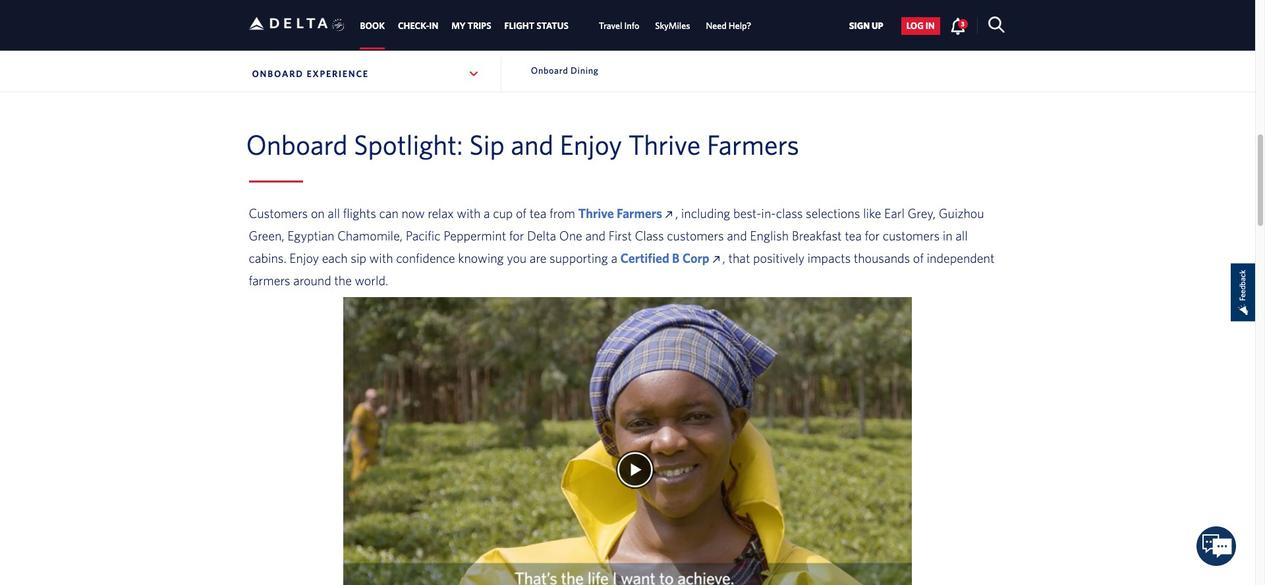 Task type: describe. For each thing, give the bounding box(es) containing it.
culinary
[[336, 24, 371, 36]]

selections
[[806, 206, 860, 221]]

are inside choose from a variety of entrees to suit any palate. meals, featuring ingredients from local farmers and artisans, are made with our communities in mind.
[[891, 24, 905, 36]]

class
[[776, 206, 803, 221]]

book link
[[360, 14, 385, 38]]

need help? link
[[706, 14, 752, 38]]

relax
[[428, 206, 454, 221]]

and right the sip
[[511, 128, 554, 160]]

their
[[269, 24, 289, 36]]

log in button
[[902, 17, 941, 35]]

and right one
[[586, 228, 606, 243]]

crafted
[[269, 40, 300, 52]]

touch.
[[371, 40, 398, 52]]

onboard experience
[[252, 69, 369, 79]]

skymiles link
[[655, 14, 690, 38]]

you inside enjoy seasonally reinvented menus, featuring fresh ingredients at their peak. our culinary experts work to serve you authentic dishes, crafted with a personal touch.
[[469, 24, 485, 36]]

one
[[560, 228, 583, 243]]

sip
[[351, 251, 367, 266]]

communities
[[697, 40, 754, 52]]

2 customers from the left
[[883, 228, 940, 243]]

customers
[[249, 206, 308, 221]]

menus,
[[392, 9, 423, 20]]

certified
[[621, 251, 670, 266]]

certified b corp
[[621, 251, 710, 266]]

the
[[334, 273, 352, 288]]

onboard for onboard dining
[[531, 65, 568, 76]]

a inside , including best-in-class selections like earl grey, guizhou green, egyptian chamomile, pacific peppermint for delta one and first class customers and english breakfast tea for customers in all cabins. enjoy each sip with confidence knowing you are supporting a
[[611, 251, 618, 266]]

2 horizontal spatial from
[[751, 24, 772, 36]]

local
[[774, 24, 795, 36]]

chamomile,
[[338, 228, 403, 243]]

knowing
[[458, 251, 504, 266]]

impacts
[[808, 251, 851, 266]]

message us image
[[1197, 527, 1237, 567]]

sign
[[849, 21, 870, 31]]

check-
[[398, 21, 429, 31]]

entrees
[[767, 9, 800, 20]]

0 horizontal spatial thrive
[[578, 206, 614, 221]]

2 vertical spatial from
[[550, 206, 575, 221]]

ingredients inside choose from a variety of entrees to suit any palate. meals, featuring ingredients from local farmers and artisans, are made with our communities in mind.
[[700, 24, 749, 36]]

0 horizontal spatial of
[[516, 206, 527, 221]]

up
[[872, 21, 884, 31]]

a inside choose from a variety of entrees to suit any palate. meals, featuring ingredients from local farmers and artisans, are made with our communities in mind.
[[717, 9, 722, 20]]

choose from a variety of entrees to suit any palate. meals, featuring ingredients from local farmers and artisans, are made with our communities in mind.
[[658, 9, 932, 52]]

confidence
[[396, 251, 455, 266]]

work
[[408, 24, 430, 36]]

each
[[322, 251, 348, 266]]

, including best-in-class selections like earl grey, guizhou green, egyptian chamomile, pacific peppermint for delta one and first class customers and english breakfast tea for customers in all cabins. enjoy each sip with confidence knowing you are supporting a
[[249, 206, 985, 266]]

grey,
[[908, 206, 936, 221]]

any
[[832, 9, 848, 20]]

thrive farmers link
[[578, 206, 676, 221]]

travel info link
[[599, 14, 640, 38]]

tab list containing book
[[354, 0, 760, 50]]

best-
[[734, 206, 762, 221]]

, for that
[[723, 251, 726, 266]]

and up that
[[727, 228, 747, 243]]

sip
[[469, 128, 505, 160]]

status
[[537, 21, 569, 31]]

in inside , including best-in-class selections like earl grey, guizhou green, egyptian chamomile, pacific peppermint for delta one and first class customers and english breakfast tea for customers in all cabins. enjoy each sip with confidence knowing you are supporting a
[[943, 228, 953, 243]]

first
[[609, 228, 632, 243]]

at
[[543, 9, 551, 20]]

dining
[[571, 65, 599, 76]]

peak. our
[[291, 24, 334, 36]]

cup
[[493, 206, 513, 221]]

suit
[[814, 9, 830, 20]]

sign up
[[849, 21, 884, 31]]

delta air lines image
[[249, 3, 328, 44]]

palate.
[[850, 9, 880, 20]]

thousands
[[854, 251, 911, 266]]

enjoy inside , including best-in-class selections like earl grey, guizhou green, egyptian chamomile, pacific peppermint for delta one and first class customers and english breakfast tea for customers in all cabins. enjoy each sip with confidence knowing you are supporting a
[[290, 251, 319, 266]]

now
[[402, 206, 425, 221]]

variety
[[724, 9, 754, 20]]

1 vertical spatial enjoy
[[560, 128, 622, 160]]

3 link
[[950, 17, 968, 34]]

personal
[[331, 40, 369, 52]]

flight
[[505, 21, 535, 31]]

like
[[864, 206, 882, 221]]

farmers inside , that positively impacts thousands of independent farmers around the world.
[[249, 273, 290, 288]]

of inside choose from a variety of entrees to suit any palate. meals, featuring ingredients from local farmers and artisans, are made with our communities in mind.
[[756, 9, 765, 20]]

in
[[429, 21, 439, 31]]

ingredients inside enjoy seasonally reinvented menus, featuring fresh ingredients at their peak. our culinary experts work to serve you authentic dishes, crafted with a personal touch.
[[492, 9, 540, 20]]

sign up link
[[844, 17, 889, 35]]

certified b corp link
[[621, 251, 723, 266]]

onboard for onboard experience
[[252, 69, 304, 79]]

reinvented
[[343, 9, 389, 20]]

skymiles
[[655, 21, 690, 31]]

0 vertical spatial all
[[328, 206, 340, 221]]

log in
[[907, 21, 935, 31]]

in-
[[762, 206, 776, 221]]

check-in link
[[398, 14, 439, 38]]

experience
[[307, 69, 369, 79]]

onboard dining
[[531, 65, 599, 76]]

need help?
[[706, 21, 752, 31]]

of inside , that positively impacts thousands of independent farmers around the world.
[[914, 251, 924, 266]]

customers on all flights can now relax with a cup of tea from
[[249, 206, 578, 221]]



Task type: vqa. For each thing, say whether or not it's contained in the screenshot.
positively
yes



Task type: locate. For each thing, give the bounding box(es) containing it.
this link opens another site in a new window that may not follow the same accessibility policies as delta air lines. image
[[666, 211, 676, 218]]

0 horizontal spatial ,
[[676, 206, 678, 221]]

choose
[[658, 9, 691, 20]]

and inside choose from a variety of entrees to suit any palate. meals, featuring ingredients from local farmers and artisans, are made with our communities in mind.
[[833, 24, 849, 36]]

of right thousands at top right
[[914, 251, 924, 266]]

with down peak. our
[[302, 40, 321, 52]]

experts
[[373, 24, 406, 36]]

1 horizontal spatial for
[[865, 228, 880, 243]]

to inside choose from a variety of entrees to suit any palate. meals, featuring ingredients from local farmers and artisans, are made with our communities in mind.
[[802, 9, 811, 20]]

1 vertical spatial farmers
[[249, 273, 290, 288]]

a up need
[[717, 9, 722, 20]]

to left "suit"
[[802, 9, 811, 20]]

1 customers from the left
[[667, 228, 724, 243]]

serve
[[444, 24, 467, 36]]

you down fresh
[[469, 24, 485, 36]]

in inside choose from a variety of entrees to suit any palate. meals, featuring ingredients from local farmers and artisans, are made with our communities in mind.
[[756, 40, 764, 52]]

0 horizontal spatial all
[[328, 206, 340, 221]]

authentic
[[488, 24, 529, 36]]

ingredients
[[492, 9, 540, 20], [700, 24, 749, 36]]

farmers inside choose from a variety of entrees to suit any palate. meals, featuring ingredients from local farmers and artisans, are made with our communities in mind.
[[797, 24, 831, 36]]

delta
[[527, 228, 557, 243]]

thrive farmers
[[578, 206, 662, 221]]

1 horizontal spatial are
[[891, 24, 905, 36]]

2 horizontal spatial in
[[943, 228, 953, 243]]

travel info
[[599, 21, 640, 31]]

and down the any
[[833, 24, 849, 36]]

0 horizontal spatial farmers
[[249, 273, 290, 288]]

enjoy inside enjoy seasonally reinvented menus, featuring fresh ingredients at their peak. our culinary experts work to serve you authentic dishes, crafted with a personal touch.
[[269, 9, 292, 20]]

my trips
[[452, 21, 492, 31]]

onboard inside the onboard experience dropdown button
[[252, 69, 304, 79]]

cabins.
[[249, 251, 287, 266]]

my trips link
[[452, 14, 492, 38]]

are down meals,
[[891, 24, 905, 36]]

1 horizontal spatial all
[[956, 228, 968, 243]]

0 vertical spatial thrive
[[629, 128, 701, 160]]

book
[[360, 21, 385, 31]]

0 vertical spatial ingredients
[[492, 9, 540, 20]]

for left the delta
[[509, 228, 524, 243]]

a down the first
[[611, 251, 618, 266]]

onboard for onboard spotlight: sip and enjoy thrive farmers
[[246, 128, 348, 160]]

a inside enjoy seasonally reinvented menus, featuring fresh ingredients at their peak. our culinary experts work to serve you authentic dishes, crafted with a personal touch.
[[323, 40, 329, 52]]

1 horizontal spatial ingredients
[[700, 24, 749, 36]]

1 vertical spatial from
[[751, 24, 772, 36]]

1 vertical spatial thrive
[[578, 206, 614, 221]]

seasonally
[[295, 9, 341, 20]]

tea down selections
[[845, 228, 862, 243]]

check-in
[[398, 21, 439, 31]]

featuring inside choose from a variety of entrees to suit any palate. meals, featuring ingredients from local farmers and artisans, are made with our communities in mind.
[[658, 24, 698, 36]]

1 horizontal spatial in
[[926, 21, 935, 31]]

0 horizontal spatial for
[[509, 228, 524, 243]]

1 vertical spatial in
[[756, 40, 764, 52]]

0 horizontal spatial tea
[[530, 206, 547, 221]]

that
[[729, 251, 750, 266]]

a down peak. our
[[323, 40, 329, 52]]

can
[[379, 206, 399, 221]]

tab list
[[354, 0, 760, 50]]

in right log
[[926, 21, 935, 31]]

1 horizontal spatial featuring
[[658, 24, 698, 36]]

in
[[926, 21, 935, 31], [756, 40, 764, 52], [943, 228, 953, 243]]

with left our
[[658, 40, 677, 52]]

0 horizontal spatial customers
[[667, 228, 724, 243]]

0 horizontal spatial farmers
[[617, 206, 662, 221]]

0 horizontal spatial you
[[469, 24, 485, 36]]

farmers
[[707, 128, 800, 160], [617, 206, 662, 221]]

our
[[680, 40, 694, 52]]

for
[[509, 228, 524, 243], [865, 228, 880, 243]]

with inside enjoy seasonally reinvented menus, featuring fresh ingredients at their peak. our culinary experts work to serve you authentic dishes, crafted with a personal touch.
[[302, 40, 321, 52]]

0 vertical spatial ,
[[676, 206, 678, 221]]

egyptian
[[288, 228, 335, 243]]

farmers
[[797, 24, 831, 36], [249, 273, 290, 288]]

travel
[[599, 21, 623, 31]]

0 vertical spatial farmers
[[707, 128, 800, 160]]

,
[[676, 206, 678, 221], [723, 251, 726, 266]]

of right 'cup'
[[516, 206, 527, 221]]

thrive
[[629, 128, 701, 160], [578, 206, 614, 221]]

0 vertical spatial farmers
[[797, 24, 831, 36]]

farmers down cabins.
[[249, 273, 290, 288]]

enjoy seasonally reinvented menus, featuring fresh ingredients at their peak. our culinary experts work to serve you authentic dishes, crafted with a personal touch.
[[269, 9, 562, 52]]

class
[[635, 228, 664, 243]]

1 horizontal spatial customers
[[883, 228, 940, 243]]

1 vertical spatial tea
[[845, 228, 862, 243]]

log
[[907, 21, 924, 31]]

farmers down "suit"
[[797, 24, 831, 36]]

from left local
[[751, 24, 772, 36]]

1 vertical spatial to
[[432, 24, 441, 36]]

breakfast
[[792, 228, 842, 243]]

1 vertical spatial ,
[[723, 251, 726, 266]]

this link opens another site in a new window that may not follow the same accessibility policies as delta air lines. image
[[713, 256, 723, 263]]

featuring inside enjoy seasonally reinvented menus, featuring fresh ingredients at their peak. our culinary experts work to serve you authentic dishes, crafted with a personal touch.
[[426, 9, 465, 20]]

0 vertical spatial you
[[469, 24, 485, 36]]

all inside , including best-in-class selections like earl grey, guizhou green, egyptian chamomile, pacific peppermint for delta one and first class customers and english breakfast tea for customers in all cabins. enjoy each sip with confidence knowing you are supporting a
[[956, 228, 968, 243]]

ingredients up communities
[[700, 24, 749, 36]]

1 vertical spatial all
[[956, 228, 968, 243]]

featuring down choose at the top right
[[658, 24, 698, 36]]

1 vertical spatial of
[[516, 206, 527, 221]]

, left including
[[676, 206, 678, 221]]

, left that
[[723, 251, 726, 266]]

corp
[[683, 251, 710, 266]]

in left mind. on the right
[[756, 40, 764, 52]]

from up one
[[550, 206, 575, 221]]

english
[[750, 228, 789, 243]]

0 horizontal spatial to
[[432, 24, 441, 36]]

from up need
[[694, 9, 714, 20]]

0 vertical spatial from
[[694, 9, 714, 20]]

1 horizontal spatial of
[[756, 9, 765, 20]]

0 vertical spatial in
[[926, 21, 935, 31]]

on
[[311, 206, 325, 221]]

featuring
[[426, 9, 465, 20], [658, 24, 698, 36]]

made
[[907, 24, 932, 36]]

around
[[293, 273, 331, 288]]

to right work
[[432, 24, 441, 36]]

0 horizontal spatial ingredients
[[492, 9, 540, 20]]

1 horizontal spatial tea
[[845, 228, 862, 243]]

1 horizontal spatial to
[[802, 9, 811, 20]]

1 horizontal spatial ,
[[723, 251, 726, 266]]

0 horizontal spatial from
[[550, 206, 575, 221]]

in up independent
[[943, 228, 953, 243]]

you right knowing
[[507, 251, 527, 266]]

skyteam image
[[332, 5, 345, 46]]

world.
[[355, 273, 388, 288]]

supporting
[[550, 251, 608, 266]]

, inside , that positively impacts thousands of independent farmers around the world.
[[723, 251, 726, 266]]

customers down grey, at the right of the page
[[883, 228, 940, 243]]

3
[[961, 20, 965, 28]]

, for including
[[676, 206, 678, 221]]

tea up the delta
[[530, 206, 547, 221]]

1 for from the left
[[509, 228, 524, 243]]

meals,
[[882, 9, 911, 20]]

with up peppermint
[[457, 206, 481, 221]]

for down 'like'
[[865, 228, 880, 243]]

fresh
[[467, 9, 489, 20]]

positively
[[753, 251, 805, 266]]

are down the delta
[[530, 251, 547, 266]]

, that positively impacts thousands of independent farmers around the world.
[[249, 251, 995, 288]]

guizhou
[[939, 206, 985, 221]]

2 for from the left
[[865, 228, 880, 243]]

are
[[891, 24, 905, 36], [530, 251, 547, 266]]

flight status
[[505, 21, 569, 31]]

to inside enjoy seasonally reinvented menus, featuring fresh ingredients at their peak. our culinary experts work to serve you authentic dishes, crafted with a personal touch.
[[432, 24, 441, 36]]

pacific
[[406, 228, 441, 243]]

with right the sip
[[370, 251, 393, 266]]

0 vertical spatial tea
[[530, 206, 547, 221]]

with
[[302, 40, 321, 52], [658, 40, 677, 52], [457, 206, 481, 221], [370, 251, 393, 266]]

2 vertical spatial of
[[914, 251, 924, 266]]

1 vertical spatial are
[[530, 251, 547, 266]]

featuring up in
[[426, 9, 465, 20]]

0 vertical spatial are
[[891, 24, 905, 36]]

0 vertical spatial to
[[802, 9, 811, 20]]

need
[[706, 21, 727, 31]]

1 vertical spatial ingredients
[[700, 24, 749, 36]]

1 horizontal spatial from
[[694, 9, 714, 20]]

in inside button
[[926, 21, 935, 31]]

all right on
[[328, 206, 340, 221]]

, inside , including best-in-class selections like earl grey, guizhou green, egyptian chamomile, pacific peppermint for delta one and first class customers and english breakfast tea for customers in all cabins. enjoy each sip with confidence knowing you are supporting a
[[676, 206, 678, 221]]

my
[[452, 21, 466, 31]]

are inside , including best-in-class selections like earl grey, guizhou green, egyptian chamomile, pacific peppermint for delta one and first class customers and english breakfast tea for customers in all cabins. enjoy each sip with confidence knowing you are supporting a
[[530, 251, 547, 266]]

0 horizontal spatial featuring
[[426, 9, 465, 20]]

a
[[717, 9, 722, 20], [323, 40, 329, 52], [484, 206, 490, 221], [611, 251, 618, 266]]

2 vertical spatial enjoy
[[290, 251, 319, 266]]

onboard spotlight: sip and enjoy thrive farmers
[[246, 128, 800, 160]]

0 vertical spatial of
[[756, 9, 765, 20]]

enjoy
[[269, 9, 292, 20], [560, 128, 622, 160], [290, 251, 319, 266]]

1 horizontal spatial farmers
[[707, 128, 800, 160]]

mind.
[[766, 40, 791, 52]]

2 vertical spatial in
[[943, 228, 953, 243]]

artisans,
[[852, 24, 889, 36]]

with inside , including best-in-class selections like earl grey, guizhou green, egyptian chamomile, pacific peppermint for delta one and first class customers and english breakfast tea for customers in all cabins. enjoy each sip with confidence knowing you are supporting a
[[370, 251, 393, 266]]

of right variety
[[756, 9, 765, 20]]

with inside choose from a variety of entrees to suit any palate. meals, featuring ingredients from local farmers and artisans, are made with our communities in mind.
[[658, 40, 677, 52]]

1 vertical spatial you
[[507, 251, 527, 266]]

spotlight:
[[354, 128, 463, 160]]

green,
[[249, 228, 285, 243]]

you inside , including best-in-class selections like earl grey, guizhou green, egyptian chamomile, pacific peppermint for delta one and first class customers and english breakfast tea for customers in all cabins. enjoy each sip with confidence knowing you are supporting a
[[507, 251, 527, 266]]

all
[[328, 206, 340, 221], [956, 228, 968, 243]]

a left 'cup'
[[484, 206, 490, 221]]

0 horizontal spatial in
[[756, 40, 764, 52]]

earl
[[885, 206, 905, 221]]

trips
[[468, 21, 492, 31]]

b
[[672, 251, 680, 266]]

customers up corp
[[667, 228, 724, 243]]

1 horizontal spatial thrive
[[629, 128, 701, 160]]

dishes,
[[531, 24, 562, 36]]

1 horizontal spatial you
[[507, 251, 527, 266]]

1 vertical spatial featuring
[[658, 24, 698, 36]]

1 horizontal spatial farmers
[[797, 24, 831, 36]]

0 horizontal spatial are
[[530, 251, 547, 266]]

1 vertical spatial farmers
[[617, 206, 662, 221]]

tea inside , including best-in-class selections like earl grey, guizhou green, egyptian chamomile, pacific peppermint for delta one and first class customers and english breakfast tea for customers in all cabins. enjoy each sip with confidence knowing you are supporting a
[[845, 228, 862, 243]]

2 horizontal spatial of
[[914, 251, 924, 266]]

ingredients up flight at the top
[[492, 9, 540, 20]]

0 vertical spatial featuring
[[426, 9, 465, 20]]

all down guizhou
[[956, 228, 968, 243]]

flights
[[343, 206, 376, 221]]

flight status link
[[505, 14, 569, 38]]

peppermint
[[444, 228, 506, 243]]

0 vertical spatial enjoy
[[269, 9, 292, 20]]



